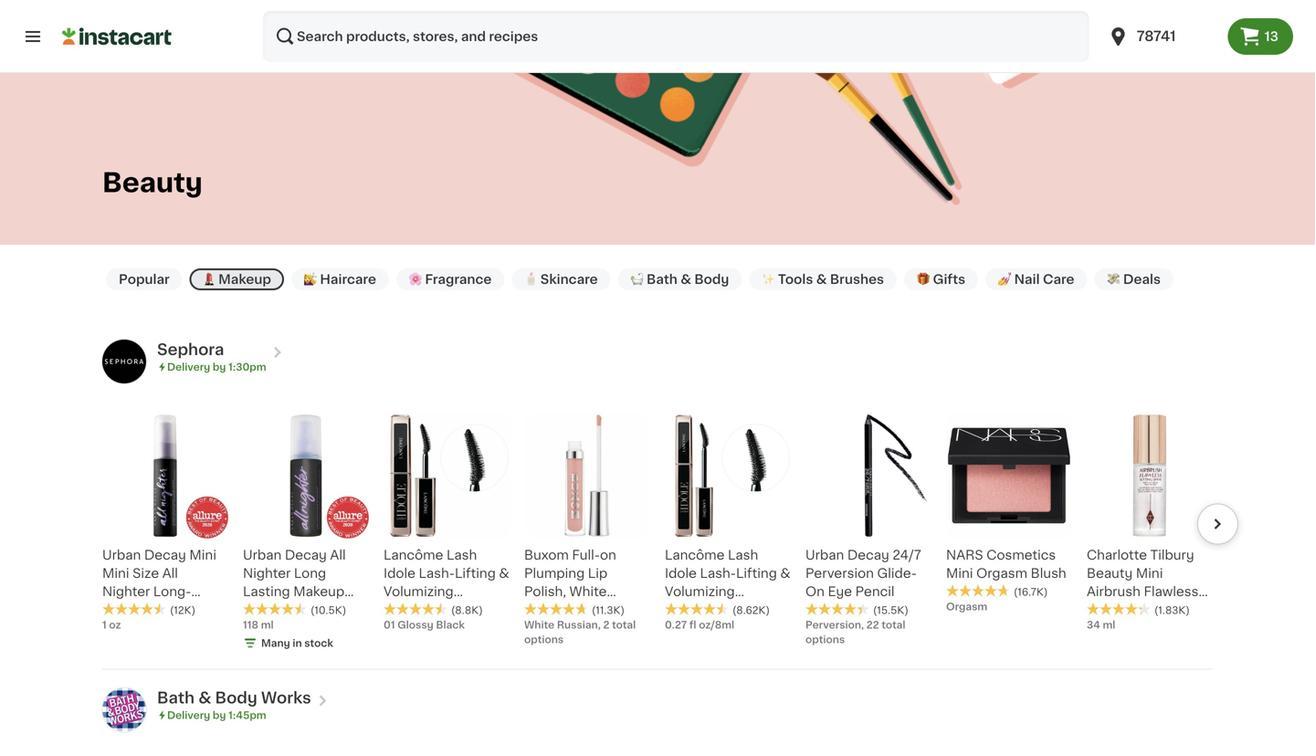 Task type: vqa. For each thing, say whether or not it's contained in the screenshot.
Sephora's Delivery
yes



Task type: locate. For each thing, give the bounding box(es) containing it.
lash- for (8.62k)
[[700, 567, 736, 580]]

1 horizontal spatial setting
[[243, 604, 289, 616]]

1 volumizing from the left
[[384, 585, 454, 598]]

urban up the size at the left of page
[[102, 549, 141, 562]]

2 decay from the left
[[285, 549, 327, 562]]

1 decay from the left
[[144, 549, 186, 562]]

makeup down long
[[293, 585, 345, 598]]

1 vertical spatial body
[[215, 690, 257, 706]]

volumizing for fl
[[665, 585, 735, 598]]

0 horizontal spatial all
[[162, 567, 178, 580]]

glossy
[[397, 620, 434, 630]]

0 horizontal spatial white
[[524, 620, 555, 630]]

decay inside urban decay 24/7 perversion glide- on eye pencil
[[847, 549, 889, 562]]

spray down flawless
[[1136, 604, 1174, 616]]

0 horizontal spatial lancôme
[[384, 549, 443, 562]]

lancôme
[[384, 549, 443, 562], [665, 549, 725, 562]]

all
[[330, 549, 346, 562], [162, 567, 178, 580]]

makeup down long-
[[153, 604, 204, 616]]

mini up flawless
[[1136, 567, 1163, 580]]

lifting for (8.8k)
[[455, 567, 496, 580]]

volumizing up the 0.27 fl oz/8ml at the right bottom of the page
[[665, 585, 735, 598]]

0 horizontal spatial lasting
[[102, 604, 149, 616]]

2 ml from the left
[[1103, 620, 1115, 630]]

1 horizontal spatial makeup
[[218, 273, 271, 286]]

1 vertical spatial all
[[162, 567, 178, 580]]

total
[[612, 620, 636, 630], [882, 620, 905, 630]]

lancôme up glossy
[[384, 549, 443, 562]]

delivery down sephora
[[167, 362, 210, 372]]

0 vertical spatial nighter
[[243, 567, 291, 580]]

2 mascara from the left
[[665, 604, 719, 616]]

nars
[[946, 549, 983, 562]]

1 horizontal spatial lash-
[[700, 567, 736, 580]]

1 vertical spatial makeup
[[293, 585, 345, 598]]

0 vertical spatial bath
[[647, 273, 677, 286]]

body up 1:45pm
[[215, 690, 257, 706]]

0 horizontal spatial makeup
[[153, 604, 204, 616]]

1 vertical spatial orgasm
[[946, 602, 987, 612]]

by down bath & body works
[[213, 710, 226, 720]]

13 button
[[1228, 18, 1293, 55]]

pencil
[[855, 585, 895, 598]]

all up (10.5k)
[[330, 549, 346, 562]]

idole up 0.27
[[665, 567, 697, 580]]

tools
[[778, 273, 813, 286]]

spray inside urban decay all nighter long lasting makeup setting spray
[[293, 604, 330, 616]]

lancôme for (8.62k)
[[665, 549, 725, 562]]

lancôme for (8.8k)
[[384, 549, 443, 562]]

1 vertical spatial beauty
[[1087, 567, 1133, 580]]

options inside perversion, 22 total options
[[805, 635, 845, 645]]

russian
[[524, 604, 575, 616]]

1 horizontal spatial nighter
[[243, 567, 291, 580]]

💅 nail care link
[[986, 268, 1087, 290]]

options
[[524, 635, 564, 645], [805, 635, 845, 645]]

1 horizontal spatial lasting
[[243, 585, 290, 598]]

0 horizontal spatial idole
[[384, 567, 415, 580]]

0 horizontal spatial mascara
[[384, 604, 438, 616]]

0 horizontal spatial body
[[215, 690, 257, 706]]

popular link
[[106, 268, 182, 290]]

0 vertical spatial delivery
[[167, 362, 210, 372]]

2 horizontal spatial setting
[[1087, 604, 1133, 616]]

options down russian
[[524, 635, 564, 645]]

1 horizontal spatial lifting
[[736, 567, 777, 580]]

decay up the size at the left of page
[[144, 549, 186, 562]]

1:30pm
[[228, 362, 266, 372]]

0 horizontal spatial setting
[[102, 622, 149, 635]]

lifting up (8.62k)
[[736, 567, 777, 580]]

nighter down the size at the left of page
[[102, 585, 150, 598]]

0 vertical spatial orgasm
[[976, 567, 1027, 580]]

1 horizontal spatial decay
[[285, 549, 327, 562]]

Search field
[[263, 11, 1089, 62]]

brushes
[[830, 273, 884, 286]]

0 vertical spatial lasting
[[243, 585, 290, 598]]

0 horizontal spatial beauty
[[102, 170, 203, 196]]

idole
[[384, 567, 415, 580], [665, 567, 697, 580]]

all up long-
[[162, 567, 178, 580]]

mini left the size at the left of page
[[102, 567, 129, 580]]

💇‍♀️
[[304, 273, 317, 286]]

0.27
[[665, 620, 687, 630]]

urban for mini
[[102, 549, 141, 562]]

1 vertical spatial nighter
[[102, 585, 150, 598]]

lancôme lash idole lash-lifting & volumizing mascara
[[384, 549, 509, 616], [665, 549, 791, 616]]

1 options from the left
[[524, 635, 564, 645]]

0 horizontal spatial nighter
[[102, 585, 150, 598]]

2 total from the left
[[882, 620, 905, 630]]

🛀 bath & body
[[631, 273, 729, 286]]

blush
[[1031, 567, 1066, 580]]

1 horizontal spatial beauty
[[1087, 567, 1133, 580]]

bath
[[647, 273, 677, 286], [157, 690, 195, 706]]

💇‍♀️ haircare link
[[291, 268, 389, 290]]

0 horizontal spatial lancôme lash idole lash-lifting & volumizing mascara
[[384, 549, 509, 616]]

volumizing for glossy
[[384, 585, 454, 598]]

lash- for (8.8k)
[[419, 567, 455, 580]]

0 horizontal spatial decay
[[144, 549, 186, 562]]

1 lifting from the left
[[455, 567, 496, 580]]

2 horizontal spatial urban
[[805, 549, 844, 562]]

2 lifting from the left
[[736, 567, 777, 580]]

urban up perversion
[[805, 549, 844, 562]]

3 urban from the left
[[805, 549, 844, 562]]

lancôme lash idole lash-lifting & volumizing mascara up black
[[384, 549, 509, 616]]

1 vertical spatial delivery
[[167, 710, 210, 720]]

0 vertical spatial white
[[569, 585, 607, 598]]

1 horizontal spatial lash
[[728, 549, 758, 562]]

1
[[102, 620, 107, 630]]

💄 makeup link
[[190, 268, 284, 290]]

spray up stock in the bottom of the page
[[293, 604, 330, 616]]

haircare
[[320, 273, 376, 286]]

0 horizontal spatial lash
[[447, 549, 477, 562]]

care
[[1043, 273, 1074, 286]]

lash up (8.62k)
[[728, 549, 758, 562]]

lasting inside urban decay all nighter long lasting makeup setting spray
[[243, 585, 290, 598]]

0 vertical spatial by
[[213, 362, 226, 372]]

bath right 🛀
[[647, 273, 677, 286]]

spray inside urban decay mini mini size all nighter long- lasting makeup setting spray
[[152, 622, 189, 635]]

white russian, 2 total options
[[524, 620, 636, 645]]

1 urban from the left
[[102, 549, 141, 562]]

full-
[[572, 549, 600, 562]]

fragrance
[[425, 273, 492, 286]]

1 vertical spatial white
[[524, 620, 555, 630]]

urban up 118 ml
[[243, 549, 282, 562]]

1 vertical spatial bath
[[157, 690, 195, 706]]

1 total from the left
[[612, 620, 636, 630]]

(1.83k)
[[1154, 605, 1190, 615]]

white inside buxom full-on plumping lip polish, white russian sparkle
[[569, 585, 607, 598]]

orgasm inside 'nars cosmetics mini orgasm blush'
[[976, 567, 1027, 580]]

decay up long
[[285, 549, 327, 562]]

🧴 skincare
[[525, 273, 598, 286]]

volumizing up glossy
[[384, 585, 454, 598]]

mascara up fl
[[665, 604, 719, 616]]

1 vertical spatial by
[[213, 710, 226, 720]]

urban inside urban decay mini mini size all nighter long- lasting makeup setting spray
[[102, 549, 141, 562]]

1 horizontal spatial all
[[330, 549, 346, 562]]

lash for (8.8k)
[[447, 549, 477, 562]]

🎁 gifts link
[[904, 268, 978, 290]]

ml right 118
[[261, 620, 274, 630]]

78741
[[1137, 30, 1176, 43]]

perversion,
[[805, 620, 864, 630]]

2 horizontal spatial spray
[[1136, 604, 1174, 616]]

ml
[[261, 620, 274, 630], [1103, 620, 1115, 630]]

lasting inside urban decay mini mini size all nighter long- lasting makeup setting spray
[[102, 604, 149, 616]]

body left the ✨
[[694, 273, 729, 286]]

lancôme lash idole lash-lifting & volumizing mascara for (8.8k)
[[384, 549, 509, 616]]

urban inside urban decay 24/7 perversion glide- on eye pencil
[[805, 549, 844, 562]]

0 horizontal spatial lash-
[[419, 567, 455, 580]]

delivery for bath & body works
[[167, 710, 210, 720]]

white down russian
[[524, 620, 555, 630]]

1 horizontal spatial body
[[694, 273, 729, 286]]

2 urban from the left
[[243, 549, 282, 562]]

2 horizontal spatial decay
[[847, 549, 889, 562]]

options inside white russian, 2 total options
[[524, 635, 564, 645]]

nail
[[1014, 273, 1040, 286]]

white inside white russian, 2 total options
[[524, 620, 555, 630]]

24/7
[[893, 549, 921, 562]]

bath up delivery by 1:45pm
[[157, 690, 195, 706]]

0 horizontal spatial ml
[[261, 620, 274, 630]]

0 horizontal spatial volumizing
[[384, 585, 454, 598]]

mascara
[[384, 604, 438, 616], [665, 604, 719, 616]]

on
[[600, 549, 616, 562]]

makeup right the 💄
[[218, 273, 271, 286]]

all inside urban decay mini mini size all nighter long- lasting makeup setting spray
[[162, 567, 178, 580]]

spray down (12k)
[[152, 622, 189, 635]]

orgasm down nars
[[946, 602, 987, 612]]

mini down nars
[[946, 567, 973, 580]]

🧴 skincare link
[[512, 268, 611, 290]]

on
[[805, 585, 825, 598]]

💅
[[998, 273, 1011, 286]]

sephora
[[157, 342, 224, 358]]

black
[[436, 620, 465, 630]]

1 horizontal spatial white
[[569, 585, 607, 598]]

lash- up (8.8k)
[[419, 567, 455, 580]]

1 horizontal spatial mascara
[[665, 604, 719, 616]]

lasting up "oz"
[[102, 604, 149, 616]]

orgasm down cosmetics
[[976, 567, 1027, 580]]

buxom full-on plumping lip polish, white russian sparkle
[[524, 549, 626, 616]]

decay up glide-
[[847, 549, 889, 562]]

mini
[[189, 549, 216, 562], [102, 567, 129, 580], [946, 567, 973, 580], [1136, 567, 1163, 580]]

0 horizontal spatial spray
[[152, 622, 189, 635]]

setting
[[243, 604, 289, 616], [1087, 604, 1133, 616], [102, 622, 149, 635]]

💸
[[1107, 273, 1120, 286]]

1 horizontal spatial ml
[[1103, 620, 1115, 630]]

1 horizontal spatial volumizing
[[665, 585, 735, 598]]

2 by from the top
[[213, 710, 226, 720]]

2 vertical spatial makeup
[[153, 604, 204, 616]]

1 delivery from the top
[[167, 362, 210, 372]]

bath & body works
[[157, 690, 311, 706]]

beauty main content
[[0, 0, 1315, 744]]

(12k)
[[170, 605, 196, 615]]

decay for glide-
[[847, 549, 889, 562]]

0 horizontal spatial lifting
[[455, 567, 496, 580]]

2 options from the left
[[805, 635, 845, 645]]

1 lancôme lash idole lash-lifting & volumizing mascara from the left
[[384, 549, 509, 616]]

lash-
[[419, 567, 455, 580], [700, 567, 736, 580]]

delivery
[[167, 362, 210, 372], [167, 710, 210, 720]]

1 horizontal spatial spray
[[293, 604, 330, 616]]

1 horizontal spatial options
[[805, 635, 845, 645]]

idole for 01
[[384, 567, 415, 580]]

beauty inside charlotte tilbury beauty mini airbrush flawless setting spray
[[1087, 567, 1133, 580]]

nighter left long
[[243, 567, 291, 580]]

0.27 fl oz/8ml
[[665, 620, 734, 630]]

setting up 118 ml
[[243, 604, 289, 616]]

glide-
[[877, 567, 917, 580]]

urban
[[102, 549, 141, 562], [243, 549, 282, 562], [805, 549, 844, 562]]

1 lancôme from the left
[[384, 549, 443, 562]]

total right 2
[[612, 620, 636, 630]]

by
[[213, 362, 226, 372], [213, 710, 226, 720]]

3 decay from the left
[[847, 549, 889, 562]]

by left 1:30pm
[[213, 362, 226, 372]]

idole up 01
[[384, 567, 415, 580]]

1 mascara from the left
[[384, 604, 438, 616]]

2 volumizing from the left
[[665, 585, 735, 598]]

total down the (15.5k)
[[882, 620, 905, 630]]

ml for charlotte tilbury beauty mini airbrush flawless setting spray
[[1103, 620, 1115, 630]]

white
[[569, 585, 607, 598], [524, 620, 555, 630]]

1 lash- from the left
[[419, 567, 455, 580]]

lancôme lash idole lash-lifting & volumizing mascara up oz/8ml
[[665, 549, 791, 616]]

lancôme up fl
[[665, 549, 725, 562]]

2 horizontal spatial makeup
[[293, 585, 345, 598]]

1 horizontal spatial idole
[[665, 567, 697, 580]]

🎁
[[917, 273, 930, 286]]

1 idole from the left
[[384, 567, 415, 580]]

lifting for (8.62k)
[[736, 567, 777, 580]]

2 lash- from the left
[[700, 567, 736, 580]]

1 vertical spatial lasting
[[102, 604, 149, 616]]

options down perversion,
[[805, 635, 845, 645]]

eye
[[828, 585, 852, 598]]

0 horizontal spatial options
[[524, 635, 564, 645]]

1 by from the top
[[213, 362, 226, 372]]

0 vertical spatial makeup
[[218, 273, 271, 286]]

lifting up (8.8k)
[[455, 567, 496, 580]]

lifting
[[455, 567, 496, 580], [736, 567, 777, 580]]

2 delivery from the top
[[167, 710, 210, 720]]

long
[[294, 567, 326, 580]]

lasting up 118 ml
[[243, 585, 290, 598]]

delivery down bath & body works
[[167, 710, 210, 720]]

decay inside urban decay mini mini size all nighter long- lasting makeup setting spray
[[144, 549, 186, 562]]

1 lash from the left
[[447, 549, 477, 562]]

01
[[384, 620, 395, 630]]

118
[[243, 620, 258, 630]]

white down "lip"
[[569, 585, 607, 598]]

0 horizontal spatial total
[[612, 620, 636, 630]]

None search field
[[263, 11, 1089, 62]]

2 idole from the left
[[665, 567, 697, 580]]

mascara for fl
[[665, 604, 719, 616]]

mascara up glossy
[[384, 604, 438, 616]]

(8.8k)
[[451, 605, 483, 615]]

1 horizontal spatial urban
[[243, 549, 282, 562]]

1 horizontal spatial lancôme
[[665, 549, 725, 562]]

lash- up (8.62k)
[[700, 567, 736, 580]]

1 ml from the left
[[261, 620, 274, 630]]

0 horizontal spatial urban
[[102, 549, 141, 562]]

urban inside urban decay all nighter long lasting makeup setting spray
[[243, 549, 282, 562]]

spray
[[293, 604, 330, 616], [1136, 604, 1174, 616], [152, 622, 189, 635]]

all inside urban decay all nighter long lasting makeup setting spray
[[330, 549, 346, 562]]

1 horizontal spatial total
[[882, 620, 905, 630]]

setting up 34 ml
[[1087, 604, 1133, 616]]

cosmetics
[[986, 549, 1056, 562]]

2 lancôme from the left
[[665, 549, 725, 562]]

2 lancôme lash idole lash-lifting & volumizing mascara from the left
[[665, 549, 791, 616]]

decay
[[144, 549, 186, 562], [285, 549, 327, 562], [847, 549, 889, 562]]

1 horizontal spatial lancôme lash idole lash-lifting & volumizing mascara
[[665, 549, 791, 616]]

ml right 34
[[1103, 620, 1115, 630]]

2 lash from the left
[[728, 549, 758, 562]]

lash up (8.8k)
[[447, 549, 477, 562]]

by for sephora
[[213, 362, 226, 372]]

0 vertical spatial all
[[330, 549, 346, 562]]

flawless
[[1144, 585, 1199, 598]]

setting down the size at the left of page
[[102, 622, 149, 635]]

decay inside urban decay all nighter long lasting makeup setting spray
[[285, 549, 327, 562]]



Task type: describe. For each thing, give the bounding box(es) containing it.
many in stock
[[261, 638, 333, 648]]

size
[[133, 567, 159, 580]]

decay for long
[[285, 549, 327, 562]]

delivery by 1:45pm
[[167, 710, 266, 720]]

mini up long-
[[189, 549, 216, 562]]

by for bath & body works
[[213, 710, 226, 720]]

setting inside urban decay all nighter long lasting makeup setting spray
[[243, 604, 289, 616]]

💸 deals
[[1107, 273, 1161, 286]]

sephora image
[[102, 340, 146, 384]]

spray inside charlotte tilbury beauty mini airbrush flawless setting spray
[[1136, 604, 1174, 616]]

13
[[1265, 30, 1279, 43]]

ml for urban decay all nighter long lasting makeup setting spray
[[261, 620, 274, 630]]

mascara for glossy
[[384, 604, 438, 616]]

item carousel region
[[77, 405, 1238, 662]]

34 ml
[[1087, 620, 1115, 630]]

fl
[[689, 620, 696, 630]]

✨
[[762, 273, 775, 286]]

setting inside charlotte tilbury beauty mini airbrush flawless setting spray
[[1087, 604, 1133, 616]]

✨ tools & brushes link
[[749, 268, 897, 290]]

34
[[1087, 620, 1100, 630]]

💄 makeup
[[202, 273, 271, 286]]

urban decay mini mini size all nighter long- lasting makeup setting spray
[[102, 549, 216, 635]]

bath & body works image
[[102, 688, 146, 732]]

gifts
[[933, 273, 965, 286]]

perversion, 22 total options
[[805, 620, 905, 645]]

💅 nail care
[[998, 273, 1074, 286]]

78741 button
[[1108, 11, 1217, 62]]

decay for size
[[144, 549, 186, 562]]

lancôme lash idole lash-lifting & volumizing mascara for (8.62k)
[[665, 549, 791, 616]]

& right "tools"
[[816, 273, 827, 286]]

russian,
[[557, 620, 601, 630]]

many
[[261, 638, 290, 648]]

skincare
[[540, 273, 598, 286]]

sparkle
[[578, 604, 626, 616]]

(15.5k)
[[873, 605, 909, 615]]

setting inside urban decay mini mini size all nighter long- lasting makeup setting spray
[[102, 622, 149, 635]]

delivery for sephora
[[167, 362, 210, 372]]

charlotte tilbury beauty mini airbrush flawless setting spray
[[1087, 549, 1199, 616]]

(10.5k)
[[310, 605, 346, 615]]

charlotte
[[1087, 549, 1147, 562]]

popular
[[119, 273, 170, 286]]

in
[[293, 638, 302, 648]]

1 horizontal spatial bath
[[647, 273, 677, 286]]

1 oz
[[102, 620, 121, 630]]

01 glossy black
[[384, 620, 465, 630]]

long-
[[153, 585, 191, 598]]

tilbury
[[1150, 549, 1194, 562]]

urban for perversion
[[805, 549, 844, 562]]

118 ml
[[243, 620, 274, 630]]

oz
[[109, 620, 121, 630]]

🌸 fragrance
[[409, 273, 492, 286]]

instacart logo image
[[62, 26, 172, 47]]

oz/8ml
[[699, 620, 734, 630]]

airbrush
[[1087, 585, 1141, 598]]

0 horizontal spatial bath
[[157, 690, 195, 706]]

0 vertical spatial body
[[694, 273, 729, 286]]

78741 button
[[1097, 11, 1228, 62]]

🎁 gifts
[[917, 273, 965, 286]]

& left perversion
[[780, 567, 791, 580]]

total inside white russian, 2 total options
[[612, 620, 636, 630]]

0 vertical spatial beauty
[[102, 170, 203, 196]]

💸 deals link
[[1095, 268, 1174, 290]]

nars cosmetics mini orgasm blush
[[946, 549, 1066, 580]]

2
[[603, 620, 610, 630]]

🧴
[[525, 273, 537, 286]]

makeup inside urban decay all nighter long lasting makeup setting spray
[[293, 585, 345, 598]]

makeup inside urban decay mini mini size all nighter long- lasting makeup setting spray
[[153, 604, 204, 616]]

nighter inside urban decay all nighter long lasting makeup setting spray
[[243, 567, 291, 580]]

& up delivery by 1:45pm
[[198, 690, 211, 706]]

nighter inside urban decay mini mini size all nighter long- lasting makeup setting spray
[[102, 585, 150, 598]]

urban decay all nighter long lasting makeup setting spray
[[243, 549, 346, 616]]

🛀
[[631, 273, 643, 286]]

delivery by 1:30pm
[[167, 362, 266, 372]]

🛀 bath & body link
[[618, 268, 742, 290]]

urban for nighter
[[243, 549, 282, 562]]

lash for (8.62k)
[[728, 549, 758, 562]]

plumping
[[524, 567, 585, 580]]

deals
[[1123, 273, 1161, 286]]

✨ tools & brushes
[[762, 273, 884, 286]]

idole for 0.27
[[665, 567, 697, 580]]

🌸 fragrance link
[[396, 268, 504, 290]]

mini inside charlotte tilbury beauty mini airbrush flawless setting spray
[[1136, 567, 1163, 580]]

(16.7k)
[[1014, 587, 1048, 597]]

polish,
[[524, 585, 566, 598]]

buxom
[[524, 549, 569, 562]]

lip
[[588, 567, 607, 580]]

1:45pm
[[228, 710, 266, 720]]

💄
[[202, 273, 215, 286]]

22
[[866, 620, 879, 630]]

🌸
[[409, 273, 422, 286]]

& left the plumping
[[499, 567, 509, 580]]

mini inside 'nars cosmetics mini orgasm blush'
[[946, 567, 973, 580]]

perversion
[[805, 567, 874, 580]]

(8.62k)
[[732, 605, 770, 615]]

total inside perversion, 22 total options
[[882, 620, 905, 630]]

works
[[261, 690, 311, 706]]

& right 🛀
[[681, 273, 691, 286]]



